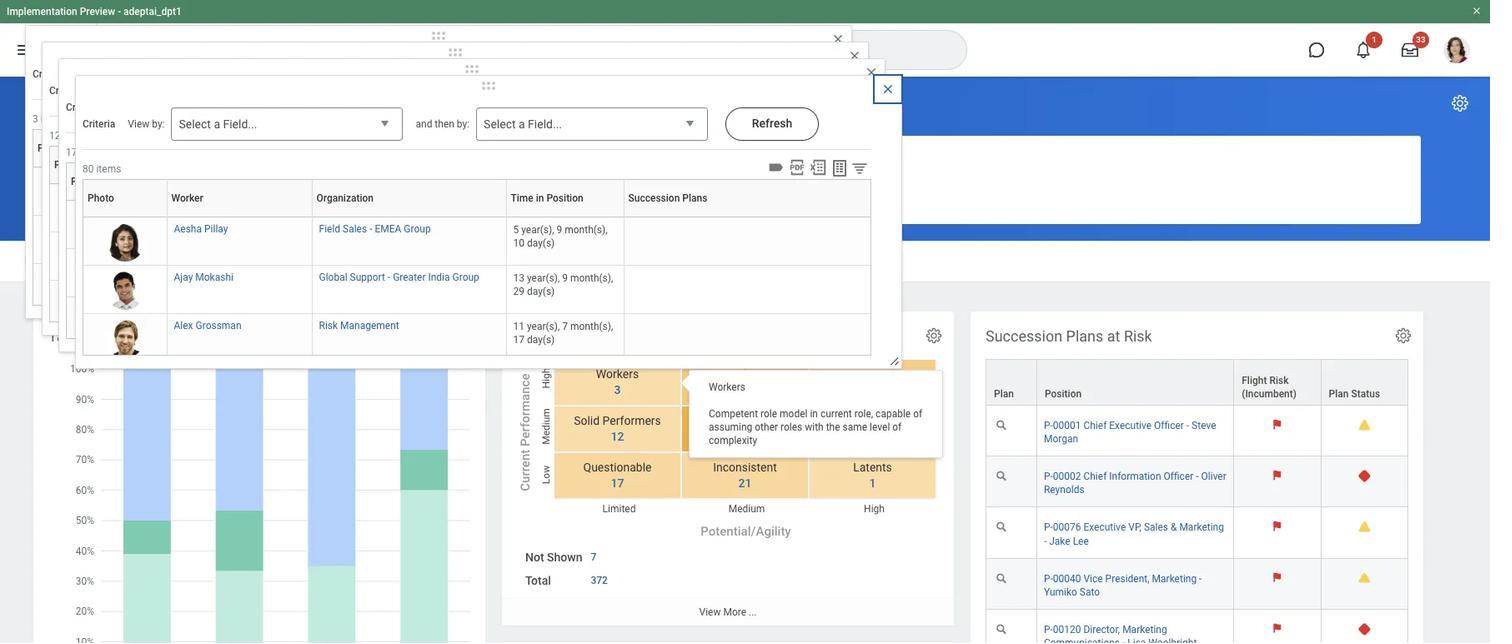 Task type: describe. For each thing, give the bounding box(es) containing it.
succession plans for refresh
[[636, 176, 715, 188]]

1 button inside banner
[[1345, 32, 1383, 68]]

month(s), for ajay mokashi
[[571, 273, 613, 284]]

select to filter grid data image for select a field...
[[851, 159, 869, 177]]

view for 80 items
[[128, 118, 150, 130]]

0 vertical spatial potential/agility
[[627, 328, 734, 345]]

p- for 00120
[[1044, 625, 1053, 636]]

plan,
[[33, 92, 78, 115]]

plans for 5 year(s), 9 month(s), 10 day(s)
[[683, 193, 708, 204]]

consistent
[[830, 368, 886, 382]]

view more ...
[[699, 607, 757, 619]]

chief for executive
[[1084, 421, 1107, 432]]

17 down "12 items"
[[66, 146, 77, 158]]

9 inside '9 year(s), 2 month(s), 27 day(s)'
[[493, 256, 499, 268]]

17 inside questionable 17
[[611, 477, 624, 491]]

month(s), for barbara palmer
[[556, 304, 599, 316]]

field sales - emea group link
[[319, 220, 431, 235]]

21 button
[[729, 476, 754, 492]]

position inside popup button
[[1045, 389, 1082, 400]]

resize modal image for 9 year(s), 0 month(s), 18 day(s)
[[839, 306, 852, 319]]

9 inside 9 year(s), 0 month(s), 18 day(s)
[[401, 223, 407, 234]]

close image for 5 year(s), 9 month(s), 10 day(s)
[[882, 83, 895, 96]]

group inside product management group link
[[394, 304, 421, 315]]

00015
[[554, 270, 582, 282]]

year(s), for barbara palmer
[[507, 304, 540, 316]]

- left uk
[[428, 255, 431, 267]]

plan inside button
[[240, 156, 261, 168]]

employee's photo (jared ellis) image
[[56, 222, 94, 260]]

month(s), for andrew walton
[[550, 208, 593, 219]]

it services group link
[[252, 219, 330, 234]]

same
[[843, 422, 868, 434]]

p-00002 chief information officer - oliver reynolds
[[1044, 472, 1227, 497]]

global support - latam group link
[[300, 284, 435, 299]]

in for 23
[[424, 143, 432, 154]]

8 inside '8 year(s), 10 month(s), 1 day(s)'
[[493, 208, 499, 219]]

worker for refresh
[[155, 176, 187, 188]]

1 for tax department
[[595, 208, 601, 219]]

total
[[526, 575, 551, 588]]

7 for not
[[591, 552, 597, 564]]

7 button
[[591, 551, 599, 565]]

latam
[[374, 287, 406, 299]]

- inside p-00076 executive vp, sales & marketing - jake lee
[[1044, 536, 1047, 548]]

performers for 152
[[727, 415, 785, 428]]

p-00076 executive vp, sales & marketing - jake lee row
[[986, 508, 1409, 559]]

stars
[[889, 368, 916, 382]]

lisa
[[1128, 638, 1146, 644]]

to
[[203, 156, 212, 168]]

barbara palmer
[[157, 304, 226, 315]]

0 vertical spatial 23 year(s), 10 month(s), 1 day(s)
[[401, 174, 517, 199]]

export to worksheets image for 8 year(s), 10 month(s), 1 day(s)
[[813, 142, 833, 162]]

00120
[[1053, 625, 1081, 636]]

- left marc
[[731, 270, 734, 282]]

17 inside the emergers 17
[[866, 431, 880, 444]]

0 vertical spatial time
[[399, 143, 421, 154]]

17 button
[[601, 476, 627, 492]]

&
[[1171, 523, 1177, 534]]

performers for 12
[[603, 415, 661, 428]]

succession for 8 year(s), 10 month(s), 1 day(s)
[[636, 176, 687, 188]]

tab list inside plan, execute and analyze main content
[[17, 242, 1474, 282]]

president,
[[1106, 574, 1150, 585]]

p-00001 chief executive officer - steve morgan link
[[1044, 417, 1217, 446]]

export to worksheets image
[[830, 158, 850, 179]]

ajay mokashi link
[[174, 269, 233, 284]]

items for 12 items
[[63, 130, 88, 141]]

field sales - emea group
[[319, 224, 431, 235]]

marketing inside p-00120 director, marketing communications - lisa woolbright
[[1123, 625, 1168, 636]]

implementation preview -   adeptai_dpt1 banner
[[0, 0, 1491, 77]]

yumiko
[[1044, 587, 1078, 599]]

emergency
[[338, 254, 391, 266]]

p-00040 vice president, marketing - yumiko sato row
[[986, 559, 1409, 610]]

global support - greater india group
[[319, 272, 479, 284]]

mokashi
[[195, 272, 233, 284]]

market
[[112, 328, 159, 345]]

0 vertical spatial 23
[[401, 174, 412, 186]]

people
[[351, 156, 384, 168]]

toolbar for 23 year(s), 10 month(s), 1 day(s)
[[715, 108, 822, 129]]

group inside the global support - canada group link
[[410, 190, 437, 202]]

criteria for 3
[[33, 68, 65, 80]]

1 horizontal spatial of
[[914, 409, 923, 421]]

medium for limited
[[729, 504, 765, 516]]

1 vertical spatial then
[[418, 102, 438, 113]]

year(s), for carolina souza
[[500, 288, 533, 299]]

00002
[[1053, 472, 1081, 483]]

time in position button for select a field...
[[511, 179, 630, 217]]

use
[[106, 156, 124, 168]]

support – east japan group
[[300, 239, 426, 250]]

time in position for refresh
[[490, 176, 563, 188]]

9 year(s), 0 month(s), 18 day(s)
[[401, 223, 512, 248]]

profile logan mcneil image
[[1444, 37, 1471, 67]]

position for 5
[[547, 193, 584, 204]]

year(s), for blair white
[[500, 191, 533, 203]]

employee's photo (blair white) image
[[72, 190, 111, 229]]

toolbar for 12 year(s), 8 month(s), 11 day(s)
[[732, 125, 838, 146]]

items for 3 items
[[41, 113, 66, 125]]

year(s), for arwyn wright
[[501, 256, 534, 268]]

view printable version (pdf) image for 5 year(s), 9 month(s), 10 day(s)
[[788, 158, 807, 177]]

12 year(s), 8 month(s), 11 day(s)
[[487, 191, 603, 216]]

officer for information
[[1164, 472, 1194, 483]]

employee's photo (alex grossman) image
[[106, 320, 144, 359]]

24
[[595, 288, 606, 299]]

group inside global support - greater india group link
[[453, 272, 479, 284]]

1 button inside the performance by potential/agility element
[[860, 476, 879, 492]]

23 for group
[[401, 271, 412, 283]]

view for 3 items
[[78, 68, 99, 80]]

day(s) for aesha pillay
[[527, 238, 555, 249]]

jake
[[1050, 536, 1071, 548]]

bunji asai （朝井 文治）
[[141, 239, 250, 250]]

time in position button for refresh
[[490, 163, 637, 200]]

medium for high
[[541, 409, 552, 445]]

succession plans for select a field...
[[629, 193, 708, 204]]

this
[[127, 156, 145, 168]]

shown
[[547, 552, 583, 565]]

80 button
[[729, 383, 754, 399]]

in for 8
[[516, 176, 524, 188]]

consulting
[[378, 255, 426, 267]]

year(s), for alex grossman
[[527, 321, 560, 333]]

17 items
[[66, 146, 105, 158]]

0 vertical spatial succession plans
[[542, 143, 621, 154]]

select a field... for 1st 'select a field...' dropdown button from right
[[484, 118, 562, 131]]

group inside it services group link
[[303, 222, 330, 234]]

day(s) for timothy perkins
[[401, 285, 429, 296]]

risk down use this dashboard to help plan and manage your people
[[252, 174, 271, 185]]

flight
[[1242, 375, 1267, 387]]

year(s), for andrew walton
[[501, 208, 534, 219]]

day(s) for alex grossman
[[527, 335, 555, 346]]

other
[[755, 422, 778, 434]]

8 inside '12 year(s), 8 month(s), 11 day(s)'
[[536, 191, 541, 203]]

p-00076 executive vp, sales & marketing - jake lee link
[[1044, 519, 1225, 548]]

1 vertical spatial refresh
[[736, 100, 776, 113]]

model
[[780, 409, 808, 421]]

152
[[735, 431, 755, 444]]

view by: for 3 items
[[78, 68, 115, 80]]

p-00015 director, information technology - marc johansson link
[[545, 267, 811, 282]]

23 year(s), 10 month(s), 1 day(s) for 9 year(s), 2 month(s), 27 day(s)
[[493, 304, 609, 330]]

0 vertical spatial management
[[273, 174, 332, 185]]

0 vertical spatial high
[[541, 368, 552, 389]]

7 inside 7 year(s), 9 month(s), 1 day(s)
[[487, 239, 492, 251]]

support up business in the top left of the page
[[300, 239, 335, 250]]

souza
[[180, 287, 207, 299]]

roles
[[781, 422, 803, 434]]

tax
[[295, 207, 311, 219]]

support – east japan group link
[[300, 235, 426, 250]]

1 inside 1 "button"
[[1372, 35, 1377, 44]]

field
[[319, 224, 340, 235]]

hire
[[88, 254, 108, 266]]

10 for product management group
[[542, 304, 553, 316]]

2
[[536, 256, 542, 268]]

group inside it operations group link
[[314, 270, 341, 282]]

grow
[[141, 254, 166, 266]]

product management group
[[295, 304, 421, 315]]

month(s), for arwyn wright
[[545, 256, 587, 268]]

risk down product
[[319, 320, 338, 332]]

2 vertical spatial refresh
[[752, 117, 793, 130]]

tag image
[[751, 142, 769, 160]]

close image for 23 year(s), 10 month(s), 1 day(s)
[[832, 33, 845, 46]]

share
[[163, 328, 201, 345]]

0 vertical spatial and then by:
[[366, 68, 420, 80]]

文治）
[[220, 239, 250, 250]]

level
[[870, 422, 890, 434]]

p-00001 chief executive officer - steve morgan
[[1044, 421, 1217, 446]]

11 inside 11 year(s), 7 month(s), 17 day(s)
[[513, 321, 525, 333]]

at
[[1108, 328, 1121, 345]]

toolbar for 8 year(s), 10 month(s), 1 day(s)
[[748, 142, 855, 163]]

month(s), for blair white
[[544, 191, 587, 203]]

risk right the 'at'
[[1124, 328, 1153, 345]]

notifications large image
[[1356, 42, 1372, 58]]

succession inside plan, execute and analyze main content
[[986, 328, 1063, 345]]

field... for 2nd 'select a field...' dropdown button from right
[[223, 118, 257, 131]]

employee's photo (timothy perkins) image
[[56, 270, 94, 309]]

ajay
[[174, 272, 193, 284]]

carolina souza
[[141, 287, 207, 299]]

- inside banner
[[118, 6, 121, 18]]

move modal image for refresh
[[455, 59, 489, 79]]

photo for 17
[[71, 176, 97, 188]]

johansson
[[762, 270, 811, 282]]

employee's photo (charles bradley) image
[[56, 174, 94, 212]]

employee's photo (bunji asai （朝井 文治）) image
[[72, 239, 111, 277]]

implementation
[[7, 6, 77, 18]]

justify image
[[15, 40, 35, 60]]

organization button for refresh
[[293, 163, 492, 200]]

export to excel image for 8 year(s), 10 month(s), 1 day(s)
[[792, 142, 811, 160]]

p-00002 chief information officer - oliver reynolds row
[[986, 457, 1409, 508]]

east
[[347, 239, 366, 250]]

p-00120 director, marketing communications - lisa woolbright row
[[986, 610, 1409, 644]]

80 inside 'contributors 80'
[[739, 384, 752, 397]]

plan status
[[1329, 389, 1381, 400]]

view inside "view more ..." link
[[699, 607, 721, 619]]

worker button for refresh
[[155, 163, 294, 200]]

marc
[[737, 270, 759, 282]]

1 vertical spatial potential/agility
[[701, 525, 791, 540]]

day(s) for barbara palmer
[[493, 318, 521, 330]]

2 performance from the top
[[518, 374, 533, 447]]

status
[[1352, 389, 1381, 400]]

1 for risk management
[[509, 174, 515, 186]]

time for refresh
[[490, 176, 513, 188]]

emergency talent access
[[338, 254, 462, 266]]

canada
[[374, 190, 408, 202]]

risk management for alex grossman
[[319, 320, 399, 332]]

employee's photo (barbara palmer) image
[[89, 304, 127, 342]]

- inside p-00002 chief information officer - oliver reynolds
[[1196, 472, 1199, 483]]

andrew walton link
[[157, 204, 225, 219]]

0 vertical spatial organization
[[249, 143, 306, 154]]

tax department link
[[295, 204, 366, 219]]

export to excel image for 5 year(s), 9 month(s), 10 day(s)
[[809, 158, 827, 177]]

10 for global support - latam group
[[536, 288, 547, 299]]

support for canada
[[331, 190, 366, 202]]

0 vertical spatial refresh
[[702, 67, 743, 80]]

view printable version (pdf) image for 23 year(s), 10 month(s), 1 day(s)
[[738, 108, 757, 127]]

inconsistent
[[713, 462, 777, 475]]

complexity
[[709, 436, 758, 447]]

aesha
[[174, 224, 202, 235]]

resize modal image for 9 year(s), 2 month(s), 27 day(s)
[[873, 340, 885, 352]]

tag image for 5 year(s), 9 month(s), 10 day(s)
[[767, 158, 786, 177]]

2 vertical spatial then
[[435, 118, 455, 130]]

month(s), for charles bradley
[[464, 174, 507, 186]]

organization for refresh
[[293, 176, 350, 188]]

- up product management group link
[[369, 287, 371, 299]]

competent
[[709, 409, 758, 421]]

oliver
[[1202, 472, 1227, 483]]

...
[[749, 607, 757, 619]]

photo button for 3 items
[[38, 129, 123, 167]]

workers for competent
[[709, 382, 746, 394]]

day(s) for ajay mokashi
[[527, 286, 555, 298]]

9 for 13 year(s), 9 month(s), 29 day(s)
[[562, 273, 568, 284]]

charles bradley link
[[124, 170, 193, 185]]

plan, execute and analyze
[[33, 92, 269, 115]]

talent by market share / growth element
[[33, 312, 485, 644]]

p- for 00002
[[1044, 472, 1053, 483]]

7 year(s), 9 month(s), 1 day(s)
[[487, 239, 592, 264]]

workers 3
[[596, 368, 639, 397]]

preview
[[80, 6, 115, 18]]



Task type: vqa. For each thing, say whether or not it's contained in the screenshot.
Executive Management Group link
no



Task type: locate. For each thing, give the bounding box(es) containing it.
performance up the current
[[518, 374, 533, 447]]

month(s), up the 00015 on the top left of the page
[[545, 256, 587, 268]]

1 vertical spatial succession plans button
[[636, 176, 850, 188]]

29
[[513, 286, 525, 298]]

12 inside 12 year(s), 10 month(s), 24 day(s)
[[487, 288, 498, 299]]

plan status button
[[1322, 360, 1408, 405]]

day(s) inside 11 year(s), 7 month(s), 17 day(s)
[[527, 335, 555, 346]]

field... for 1st 'select a field...' dropdown button from right
[[528, 118, 562, 131]]

8
[[536, 191, 541, 203], [493, 208, 499, 219]]

in inside workers competent role model in current role, capable of assuming other roles with the same level of complexity
[[810, 409, 818, 421]]

product
[[295, 304, 330, 315]]

questionable
[[584, 462, 652, 475]]

manage
[[284, 156, 324, 168]]

0 vertical spatial then
[[385, 68, 404, 80]]

1 vertical spatial worker
[[155, 176, 187, 188]]

17 down 29
[[513, 335, 525, 346]]

tab list containing plan
[[17, 242, 1474, 282]]

services for business
[[338, 255, 376, 267]]

0 vertical spatial 3
[[33, 113, 38, 125]]

executive inside p-00001 chief executive officer - steve morgan
[[1110, 421, 1152, 432]]

director, for marketing
[[1084, 625, 1120, 636]]

month(s), inside 7 year(s), 9 month(s), 1 day(s)
[[538, 239, 581, 251]]

0 vertical spatial officer
[[1155, 421, 1184, 432]]

toolbar for 5 year(s), 9 month(s), 10 day(s)
[[765, 158, 872, 179]]

1 vertical spatial officer
[[1164, 472, 1194, 483]]

00076
[[1053, 523, 1081, 534]]

8 up 18
[[493, 208, 499, 219]]

global down business in the top left of the page
[[319, 272, 348, 284]]

director, inside p-00015 director, information technology - marc johansson link
[[584, 270, 621, 282]]

role,
[[855, 409, 873, 421]]

resize modal image up 'consistent'
[[839, 306, 852, 319]]

select to filter grid data image
[[817, 126, 836, 143], [834, 143, 853, 160], [851, 159, 869, 177]]

it for it services group
[[252, 222, 260, 234]]

1 vertical spatial organization
[[293, 176, 350, 188]]

0 vertical spatial 80
[[83, 163, 94, 175]]

arwyn wright link
[[157, 252, 217, 267]]

close image for 8 year(s), 10 month(s), 1 day(s)
[[865, 66, 878, 79]]

information inside p-00002 chief information officer - oliver reynolds
[[1110, 472, 1162, 483]]

year(s), for aesha pillay
[[522, 224, 554, 236]]

management down manage
[[273, 174, 332, 185]]

of right capable
[[914, 409, 923, 421]]

tag image for 23 year(s), 10 month(s), 1 day(s)
[[717, 108, 736, 127]]

month(s), inside '9 year(s), 2 month(s), 27 day(s)'
[[545, 256, 587, 268]]

23 year(s), 10 month(s), 1 day(s)
[[401, 174, 517, 199], [401, 271, 517, 296], [493, 304, 609, 330]]

1 horizontal spatial performers
[[727, 415, 785, 428]]

worker button for select a field...
[[171, 179, 318, 217]]

plans inside plan, execute and analyze main content
[[1067, 328, 1104, 345]]

Search Workday  search field
[[571, 32, 933, 68]]

worker button up walton
[[155, 163, 294, 200]]

day(s) inside 5 year(s), 9 month(s), 10 day(s)
[[527, 238, 555, 249]]

workers inside workers competent role model in current role, capable of assuming other roles with the same level of complexity
[[709, 382, 746, 394]]

group inside the global support - latam group link
[[409, 287, 435, 299]]

1 vertical spatial executive
[[1084, 523, 1126, 534]]

worker up andrew walton
[[171, 193, 203, 204]]

- up support – east japan group
[[370, 224, 372, 235]]

0 horizontal spatial export to excel image
[[759, 108, 777, 127]]

1 select from the left
[[179, 118, 211, 131]]

chief for information
[[1084, 472, 1107, 483]]

marketing inside p-00076 executive vp, sales & marketing - jake lee
[[1180, 523, 1225, 534]]

bunji
[[141, 239, 163, 250]]

morgan
[[1044, 434, 1079, 446]]

2 vertical spatial 23 year(s), 10 month(s), 1 day(s)
[[493, 304, 609, 330]]

1 vertical spatial global
[[319, 272, 348, 284]]

7 inside not shown 7
[[591, 552, 597, 564]]

0 vertical spatial succession plans button
[[542, 143, 817, 154]]

vice
[[1084, 574, 1103, 585]]

by for market
[[93, 328, 109, 345]]

1 vertical spatial 11
[[513, 321, 525, 333]]

month(s), inside 12 year(s), 10 month(s), 24 day(s)
[[549, 288, 592, 299]]

1 field... from the left
[[223, 118, 257, 131]]

1 select a field... from the left
[[179, 118, 257, 131]]

2 performers from the left
[[727, 415, 785, 428]]

33
[[1417, 35, 1426, 44]]

0 vertical spatial worker
[[121, 143, 153, 154]]

1 select a field... button from the left
[[171, 108, 403, 142]]

8 year(s), 10 month(s), 1 day(s)
[[493, 208, 604, 233]]

1 horizontal spatial select a field...
[[484, 118, 562, 131]]

close environment banner image
[[1472, 6, 1482, 16]]

risk management link for charles bradley
[[252, 170, 332, 185]]

0 vertical spatial time in position
[[399, 143, 471, 154]]

1 vertical spatial performance
[[518, 374, 533, 447]]

10 for tax department
[[536, 208, 548, 219]]

resize modal image up "consistent stars"
[[873, 340, 885, 352]]

1 vertical spatial 7
[[562, 321, 568, 333]]

2 vertical spatial succession plans
[[629, 193, 708, 204]]

1 chief from the top
[[1084, 421, 1107, 432]]

questionable 17
[[584, 462, 652, 491]]

- up latam on the left of page
[[388, 272, 391, 284]]

1 horizontal spatial talent
[[394, 254, 424, 266]]

1 a from the left
[[214, 118, 220, 131]]

1 horizontal spatial workers
[[709, 382, 746, 394]]

use this dashboard to help plan and manage your people
[[106, 156, 384, 168]]

year(s), inside 13 year(s), 9 month(s), 29 day(s)
[[527, 273, 560, 284]]

p-00120 director, marketing communications - lisa woolbright
[[1044, 625, 1197, 644]]

worker button down use this dashboard to help plan and manage your people
[[171, 179, 318, 217]]

potential/agility down '21' button
[[701, 525, 791, 540]]

employee's photo (aesha pillay) image
[[106, 224, 144, 262]]

1 vertical spatial it
[[252, 270, 260, 282]]

1 vertical spatial workers
[[709, 382, 746, 394]]

p- up communications
[[1044, 625, 1053, 636]]

9 for 7 year(s), 9 month(s), 1 day(s)
[[530, 239, 536, 251]]

- inside p-00040 vice president, marketing - yumiko sato
[[1200, 574, 1202, 585]]

high down the latents 1 on the bottom of page
[[864, 504, 885, 516]]

year(s), for timothy perkins
[[415, 271, 448, 283]]

1 horizontal spatial view
[[128, 118, 150, 130]]

marketing right president,
[[1152, 574, 1197, 585]]

director, for information
[[584, 270, 621, 282]]

p- inside p-00002 chief information officer - oliver reynolds
[[1044, 472, 1053, 483]]

1 vertical spatial talent
[[48, 328, 89, 345]]

a for 1st 'select a field...' dropdown button from right
[[519, 118, 525, 131]]

position up '8 year(s), 10 month(s), 1 day(s)'
[[547, 193, 584, 204]]

1 for support – east japan group
[[584, 239, 589, 251]]

2 vertical spatial management
[[340, 320, 399, 332]]

global for global support - canada group
[[300, 190, 328, 202]]

1 horizontal spatial 8
[[536, 191, 541, 203]]

10 inside 12 year(s), 10 month(s), 24 day(s)
[[536, 288, 547, 299]]

p- inside p-00120 director, marketing communications - lisa woolbright
[[1044, 625, 1053, 636]]

372 button
[[591, 575, 611, 588]]

0 horizontal spatial select
[[179, 118, 211, 131]]

1 vertical spatial risk management
[[319, 320, 399, 332]]

group down tax
[[303, 222, 330, 234]]

month(s), inside '12 year(s), 8 month(s), 11 day(s)'
[[544, 191, 587, 203]]

view up execute on the left of page
[[78, 68, 99, 80]]

succession for 23 year(s), 10 month(s), 1 day(s)
[[542, 143, 594, 154]]

1 vertical spatial marketing
[[1152, 574, 1197, 585]]

0 vertical spatial risk management
[[252, 174, 332, 185]]

acquire
[[268, 254, 304, 266]]

and inside button
[[264, 156, 282, 168]]

23 year(s), 10 month(s), 1 day(s) down 13 year(s), 9 month(s), 29 day(s)
[[493, 304, 609, 330]]

select to filter grid data image for refresh
[[834, 143, 853, 160]]

employee's photo (ajay mokashi) image
[[106, 272, 144, 310]]

items for 80 items
[[96, 163, 121, 175]]

photo for 3
[[38, 143, 64, 154]]

month(s), inside 11 year(s), 7 month(s), 17 day(s)
[[571, 321, 613, 333]]

blair
[[141, 190, 160, 202]]

month(s), for jared ellis
[[453, 223, 496, 234]]

1 vertical spatial 80
[[739, 384, 752, 397]]

a for 2nd 'select a field...' dropdown button from right
[[214, 118, 220, 131]]

17 down emergers in the right bottom of the page
[[866, 431, 880, 444]]

talent by market share / growth
[[48, 328, 263, 345]]

day(s) inside '8 year(s), 10 month(s), 1 day(s)'
[[493, 221, 521, 233]]

director, down 27
[[584, 270, 621, 282]]

talent inside tab list
[[394, 254, 424, 266]]

management
[[273, 174, 332, 185], [333, 304, 392, 315], [340, 320, 399, 332]]

1 horizontal spatial export to excel image
[[809, 158, 827, 177]]

select a field... button
[[171, 108, 403, 142], [476, 108, 708, 142]]

10 inside 5 year(s), 9 month(s), 10 day(s)
[[513, 238, 525, 249]]

bradley
[[160, 174, 193, 185]]

1 up 5 year(s), 9 month(s), 10 day(s)
[[595, 208, 601, 219]]

1 vertical spatial sales
[[1144, 523, 1169, 534]]

year(s), for charles bradley
[[415, 174, 448, 186]]

group right canada
[[410, 190, 437, 202]]

it right pillay
[[252, 222, 260, 234]]

select to filter grid data image
[[801, 109, 819, 127]]

day(s) inside 12 year(s), 10 month(s), 24 day(s)
[[487, 301, 515, 313]]

blair white link
[[141, 187, 188, 202]]

0 horizontal spatial 3
[[33, 113, 38, 125]]

view printable version (pdf) image
[[738, 108, 757, 127], [755, 125, 773, 143], [772, 142, 790, 160], [788, 158, 807, 177]]

lee
[[1073, 536, 1089, 548]]

organization up department
[[317, 193, 374, 204]]

timothy perkins
[[124, 270, 196, 282]]

2 vertical spatial marketing
[[1123, 625, 1168, 636]]

p- inside p-00040 vice president, marketing - yumiko sato
[[1044, 574, 1053, 585]]

2 a from the left
[[519, 118, 525, 131]]

jared
[[124, 222, 149, 234]]

department
[[313, 207, 366, 219]]

director, inside p-00120 director, marketing communications - lisa woolbright
[[1084, 625, 1120, 636]]

tag image left export to worksheets icon
[[767, 158, 786, 177]]

month(s), down 24
[[571, 321, 613, 333]]

day(s) inside 9 year(s), 0 month(s), 18 day(s)
[[401, 236, 429, 248]]

1 horizontal spatial medium
[[729, 504, 765, 516]]

2 vertical spatial succession plans button
[[629, 193, 867, 204]]

executive
[[1110, 421, 1152, 432], [1084, 523, 1126, 534]]

1 vertical spatial 3
[[614, 384, 621, 397]]

photo up "employee's photo (andrew walton)" at the left of page
[[88, 193, 114, 204]]

move modal image
[[439, 43, 472, 63], [455, 59, 489, 79], [472, 76, 505, 96]]

global for global support - latam group
[[300, 287, 328, 299]]

chief inside p-00001 chief executive officer - steve morgan
[[1084, 421, 1107, 432]]

search image
[[541, 40, 561, 60]]

year(s), for jared ellis
[[409, 223, 442, 234]]

5
[[513, 224, 519, 236]]

criteria up plan,
[[33, 68, 65, 80]]

executive inside p-00076 executive vp, sales & marketing - jake lee
[[1084, 523, 1126, 534]]

1 horizontal spatial sales
[[1144, 523, 1169, 534]]

p-00120 director, marketing communications - lisa woolbright link
[[1044, 621, 1197, 644]]

month(s), for timothy perkins
[[464, 271, 507, 283]]

10 up 11 year(s), 7 month(s), 17 day(s)
[[542, 304, 553, 316]]

workers down contributors
[[709, 382, 746, 394]]

month(s), inside 9 year(s), 0 month(s), 18 day(s)
[[453, 223, 496, 234]]

information left technology
[[623, 270, 675, 282]]

consistent stars
[[830, 368, 916, 382]]

toolbar
[[715, 108, 822, 129], [732, 125, 838, 146], [748, 142, 855, 163], [765, 158, 872, 179]]

tag image up use this dashboard to help plan and manage your people button
[[717, 108, 736, 127]]

0 vertical spatial 8
[[536, 191, 541, 203]]

management for refresh
[[333, 304, 392, 315]]

export to excel image for 12 year(s), 8 month(s), 11 day(s)
[[776, 125, 794, 143]]

80
[[83, 163, 94, 175], [739, 384, 752, 397]]

performers inside the solid performers 12
[[603, 415, 661, 428]]

month(s), inside 5 year(s), 9 month(s), 10 day(s)
[[565, 224, 608, 236]]

items up 17 items
[[63, 130, 88, 141]]

information
[[623, 270, 675, 282], [1110, 472, 1162, 483]]

3 down justify image
[[33, 113, 38, 125]]

day(s) inside '9 year(s), 2 month(s), 27 day(s)'
[[493, 269, 521, 281]]

group down "greater"
[[409, 287, 435, 299]]

time in position up '12 year(s), 8 month(s), 11 day(s)'
[[490, 176, 563, 188]]

2 by from the left
[[608, 328, 623, 345]]

day(s) for andrew walton
[[493, 221, 521, 233]]

33 button
[[1392, 32, 1430, 68]]

position button
[[1038, 360, 1234, 405]]

contributors 80
[[713, 368, 778, 397]]

criteria for 80
[[83, 118, 115, 130]]

month(s), for aesha pillay
[[565, 224, 608, 236]]

alex
[[174, 320, 193, 332]]

and then by:
[[366, 68, 420, 80], [399, 102, 453, 113], [416, 118, 470, 130]]

1 horizontal spatial a
[[519, 118, 525, 131]]

12 up 18
[[487, 191, 498, 203]]

day(s) for blair white
[[487, 204, 515, 216]]

view by: for 80 items
[[128, 118, 165, 130]]

p-00002 chief information officer - oliver reynolds link
[[1044, 468, 1227, 497]]

1 performers from the left
[[603, 415, 661, 428]]

day(s) inside '12 year(s), 8 month(s), 11 day(s)'
[[487, 204, 515, 216]]

1 button left the inbox large icon
[[1345, 32, 1383, 68]]

india
[[428, 272, 450, 284]]

services down tax
[[263, 222, 300, 234]]

criteria up 3 items
[[49, 85, 82, 97]]

position
[[434, 143, 471, 154], [526, 176, 563, 188], [547, 193, 584, 204], [1045, 389, 1082, 400]]

23 year(s), 10 month(s), 1 day(s) down the access
[[401, 271, 517, 296]]

372
[[591, 575, 608, 587]]

woolbright
[[1149, 638, 1197, 644]]

year(s), inside 12 year(s), 10 month(s), 24 day(s)
[[500, 288, 533, 299]]

sales left &
[[1144, 523, 1169, 534]]

director, up communications
[[1084, 625, 1120, 636]]

photo down "12 items"
[[38, 143, 64, 154]]

month(s), inside 13 year(s), 9 month(s), 29 day(s)
[[571, 273, 613, 284]]

select for 2nd 'select a field...' dropdown button from right
[[179, 118, 211, 131]]

1 it from the top
[[252, 222, 260, 234]]

marketing right &
[[1180, 523, 1225, 534]]

performers up 12 dropdown button
[[603, 415, 661, 428]]

year(s), inside 9 year(s), 0 month(s), 18 day(s)
[[409, 223, 442, 234]]

0 vertical spatial 1 button
[[1345, 32, 1383, 68]]

12 inside '12 year(s), 8 month(s), 11 day(s)'
[[487, 191, 498, 203]]

year(s), for ajay mokashi
[[527, 273, 560, 284]]

plans for 23 year(s), 10 month(s), 1 day(s)
[[596, 143, 621, 154]]

time in position for select a field...
[[511, 193, 584, 204]]

17 inside 11 year(s), 7 month(s), 17 day(s)
[[513, 335, 525, 346]]

0 vertical spatial view
[[78, 68, 99, 80]]

aesha pillay
[[174, 224, 228, 235]]

10 for it operations group
[[450, 271, 461, 283]]

month(s), up 5 year(s), 9 month(s), 10 day(s)
[[550, 208, 593, 219]]

1 up '12 year(s), 8 month(s), 11 day(s)'
[[509, 174, 515, 186]]

9 down 18
[[493, 256, 499, 268]]

organization
[[249, 143, 306, 154], [293, 176, 350, 188], [317, 193, 374, 204]]

- inside p-00001 chief executive officer - steve morgan
[[1187, 421, 1190, 432]]

day(s) inside 7 year(s), 9 month(s), 1 day(s)
[[487, 253, 515, 264]]

p- up morgan
[[1044, 421, 1053, 432]]

tab list
[[17, 242, 1474, 282]]

0 vertical spatial of
[[914, 409, 923, 421]]

resize modal image
[[889, 356, 902, 369]]

1 for product management group
[[601, 304, 607, 316]]

worker up this
[[121, 143, 153, 154]]

succession plans button for select a field...
[[629, 193, 867, 204]]

month(s), up 11 year(s), 7 month(s), 17 day(s)
[[556, 304, 599, 316]]

2 select a field... button from the left
[[476, 108, 708, 142]]

1 vertical spatial 23 year(s), 10 month(s), 1 day(s)
[[401, 271, 517, 296]]

23 year(s), 10 month(s), 1 day(s) up 0
[[401, 174, 517, 199]]

1 vertical spatial of
[[893, 422, 902, 434]]

and
[[366, 68, 382, 80], [160, 92, 193, 115], [399, 102, 416, 113], [416, 118, 432, 130], [264, 156, 282, 168]]

11 inside '12 year(s), 8 month(s), 11 day(s)'
[[589, 191, 600, 203]]

2 chief from the top
[[1084, 472, 1107, 483]]

12 for 12 year(s), 10 month(s), 24 day(s)
[[487, 288, 498, 299]]

0 vertical spatial chief
[[1084, 421, 1107, 432]]

export to excel image
[[776, 125, 794, 143], [792, 142, 811, 160]]

0 horizontal spatial of
[[893, 422, 902, 434]]

9 up 12 year(s), 10 month(s), 24 day(s)
[[562, 273, 568, 284]]

year(s), inside 5 year(s), 9 month(s), 10 day(s)
[[522, 224, 554, 236]]

sales inside p-00076 executive vp, sales & marketing - jake lee
[[1144, 523, 1169, 534]]

month(s), for alex grossman
[[571, 321, 613, 333]]

marketing inside p-00040 vice president, marketing - yumiko sato
[[1152, 574, 1197, 585]]

0 horizontal spatial director,
[[584, 270, 621, 282]]

2 it from the top
[[252, 270, 260, 282]]

officer inside p-00001 chief executive officer - steve morgan
[[1155, 421, 1184, 432]]

officer inside p-00002 chief information officer - oliver reynolds
[[1164, 472, 1194, 483]]

risk management link for alex grossman
[[319, 317, 399, 332]]

talent
[[394, 254, 424, 266], [48, 328, 89, 345]]

- left oliver
[[1196, 472, 1199, 483]]

2 select from the left
[[484, 118, 516, 131]]

the
[[826, 422, 840, 434]]

- right preview
[[118, 6, 121, 18]]

position for 23
[[434, 143, 471, 154]]

1 horizontal spatial resize modal image
[[873, 340, 885, 352]]

0 horizontal spatial select a field... button
[[171, 108, 403, 142]]

tag image for 12 year(s), 8 month(s), 11 day(s)
[[734, 125, 752, 143]]

0 horizontal spatial 80
[[83, 163, 94, 175]]

items up "12 items"
[[41, 113, 66, 125]]

month(s), inside '8 year(s), 10 month(s), 1 day(s)'
[[550, 208, 593, 219]]

p- inside p-00076 executive vp, sales & marketing - jake lee
[[1044, 523, 1053, 534]]

0 vertical spatial executive
[[1110, 421, 1152, 432]]

time up 5
[[511, 193, 534, 204]]

steve
[[1192, 421, 1217, 432]]

time
[[399, 143, 421, 154], [490, 176, 513, 188], [511, 193, 534, 204]]

0 vertical spatial director,
[[584, 270, 621, 282]]

group up the consulting
[[399, 239, 426, 250]]

1 inside the latents 1
[[870, 477, 876, 491]]

- down 'p-00076 executive vp, sales & marketing - jake lee' row
[[1200, 574, 1202, 585]]

by up workers 3
[[608, 328, 623, 345]]

year(s), inside 11 year(s), 7 month(s), 17 day(s)
[[527, 321, 560, 333]]

performers inside key performers 152
[[727, 415, 785, 428]]

11 up 5 year(s), 9 month(s), 10 day(s)
[[589, 191, 600, 203]]

day(s)
[[401, 188, 429, 199], [487, 204, 515, 216], [493, 221, 521, 233], [401, 236, 429, 248], [527, 238, 555, 249], [487, 253, 515, 264], [493, 269, 521, 281], [401, 285, 429, 296], [527, 286, 555, 298], [487, 301, 515, 313], [493, 318, 521, 330], [527, 335, 555, 346]]

year(s), inside '12 year(s), 8 month(s), 11 day(s)'
[[500, 191, 533, 203]]

employee's photo (arwyn wright) image
[[89, 255, 127, 294]]

9 inside 13 year(s), 9 month(s), 29 day(s)
[[562, 273, 568, 284]]

1 inside 7 year(s), 9 month(s), 1 day(s)
[[584, 239, 589, 251]]

10 inside '8 year(s), 10 month(s), 1 day(s)'
[[536, 208, 548, 219]]

1 vertical spatial view
[[128, 118, 150, 130]]

3 inside workers 3
[[614, 384, 621, 397]]

succession plans at risk element
[[971, 312, 1424, 644]]

1 vertical spatial medium
[[729, 504, 765, 516]]

officer left steve
[[1155, 421, 1184, 432]]

1 performance from the top
[[517, 328, 604, 345]]

5 year(s), 9 month(s), 10 day(s)
[[513, 224, 610, 249]]

2 vertical spatial and then by:
[[416, 118, 470, 130]]

plans for 8 year(s), 10 month(s), 1 day(s)
[[690, 176, 715, 188]]

configure succession plans at risk image
[[1395, 327, 1413, 345]]

risk management link down manage
[[252, 170, 332, 185]]

12 for 12 items
[[49, 130, 60, 141]]

23 down the consulting
[[401, 271, 412, 283]]

by for potential/agility
[[608, 328, 623, 345]]

time in position up canada
[[399, 143, 471, 154]]

year(s), inside '9 year(s), 2 month(s), 27 day(s)'
[[501, 256, 534, 268]]

resize modal image
[[839, 306, 852, 319], [873, 340, 885, 352]]

80 items
[[83, 163, 121, 175]]

1 horizontal spatial by
[[608, 328, 623, 345]]

chief inside p-00002 chief information officer - oliver reynolds
[[1084, 472, 1107, 483]]

11 down 29
[[513, 321, 525, 333]]

1 by from the left
[[93, 328, 109, 345]]

1 inside '8 year(s), 10 month(s), 1 day(s)'
[[595, 208, 601, 219]]

access
[[426, 254, 462, 266]]

risk up (incumbent)
[[1270, 375, 1289, 387]]

latents 1
[[853, 462, 892, 491]]

organization for select a field...
[[317, 193, 374, 204]]

business services consulting - uk link
[[295, 252, 446, 267]]

business services consulting - uk
[[295, 255, 446, 267]]

2 vertical spatial global
[[300, 287, 328, 299]]

day(s) for carolina souza
[[487, 301, 515, 313]]

0 horizontal spatial 1 button
[[860, 476, 879, 492]]

criteria up "12 items"
[[66, 102, 99, 113]]

9 inside 7 year(s), 9 month(s), 1 day(s)
[[530, 239, 536, 251]]

12 up questionable
[[611, 431, 624, 444]]

risk management down product management group
[[319, 320, 399, 332]]

10 up 0
[[450, 174, 461, 186]]

- left lisa
[[1123, 638, 1126, 644]]

month(s),
[[464, 174, 507, 186], [544, 191, 587, 203], [550, 208, 593, 219], [453, 223, 496, 234], [565, 224, 608, 236], [538, 239, 581, 251], [545, 256, 587, 268], [464, 271, 507, 283], [571, 273, 613, 284], [549, 288, 592, 299], [556, 304, 599, 316], [571, 321, 613, 333]]

- left canada
[[369, 190, 371, 202]]

export to excel image
[[759, 108, 777, 127], [809, 158, 827, 177]]

close image
[[832, 33, 845, 46], [848, 49, 862, 63], [865, 66, 878, 79], [882, 83, 895, 96]]

global for global support - greater india group
[[319, 272, 348, 284]]

export to worksheets image for 12 year(s), 8 month(s), 11 day(s)
[[797, 125, 817, 145]]

information for officer
[[1110, 472, 1162, 483]]

23 down '9 year(s), 2 month(s), 27 day(s)'
[[493, 304, 504, 316]]

key
[[705, 415, 724, 428]]

year(s), inside 7 year(s), 9 month(s), 1 day(s)
[[495, 239, 528, 251]]

plan, execute and analyze main content
[[0, 77, 1491, 644]]

- inside p-00120 director, marketing communications - lisa woolbright
[[1123, 638, 1126, 644]]

1 vertical spatial high
[[864, 504, 885, 516]]

9 inside 5 year(s), 9 month(s), 10 day(s)
[[557, 224, 562, 236]]

day(s) inside 13 year(s), 9 month(s), 29 day(s)
[[527, 286, 555, 298]]

tag image
[[717, 108, 736, 127], [734, 125, 752, 143], [767, 158, 786, 177]]

day(s) for charles bradley
[[401, 188, 429, 199]]

2 vertical spatial worker
[[171, 193, 203, 204]]

10 down 5
[[513, 238, 525, 249]]

month(s), up 27
[[565, 224, 608, 236]]

7 inside 11 year(s), 7 month(s), 17 day(s)
[[562, 321, 568, 333]]

time for select a field...
[[511, 193, 534, 204]]

2 vertical spatial time in position
[[511, 193, 584, 204]]

in up with
[[810, 409, 818, 421]]

1 horizontal spatial field...
[[528, 118, 562, 131]]

select a field... for 2nd 'select a field...' dropdown button from right
[[179, 118, 257, 131]]

10
[[450, 174, 461, 186], [536, 208, 548, 219], [513, 238, 525, 249], [450, 271, 461, 283], [536, 288, 547, 299], [542, 304, 553, 316]]

1 vertical spatial and then by:
[[399, 102, 453, 113]]

group inside support – east japan group link
[[399, 239, 426, 250]]

month(s), up '9 year(s), 2 month(s), 27 day(s)'
[[538, 239, 581, 251]]

performance by potential/agility element
[[502, 312, 954, 626]]

communications
[[1044, 638, 1120, 644]]

0 horizontal spatial talent
[[48, 328, 89, 345]]

3 items
[[33, 113, 66, 125]]

0 vertical spatial 7
[[487, 239, 492, 251]]

0 vertical spatial sales
[[343, 224, 367, 235]]

employee's photo (andrew walton) image
[[89, 207, 127, 245]]

0 horizontal spatial sales
[[343, 224, 367, 235]]

group inside field sales - emea group link
[[404, 224, 431, 235]]

perkins
[[163, 270, 196, 282]]

export to excel image left export to worksheets icon
[[809, 158, 827, 177]]

1 vertical spatial time
[[490, 176, 513, 188]]

it left operations
[[252, 270, 260, 282]]

0 horizontal spatial information
[[623, 270, 675, 282]]

workers for 3
[[596, 368, 639, 382]]

1 right 'notifications large' icon
[[1372, 35, 1377, 44]]

1 horizontal spatial 3
[[614, 384, 621, 397]]

role
[[761, 409, 778, 421]]

risk management for charles bradley
[[252, 174, 332, 185]]

p- up reynolds
[[1044, 472, 1053, 483]]

1 vertical spatial time in position
[[490, 176, 563, 188]]

information down p-00001 chief executive officer - steve morgan
[[1110, 472, 1162, 483]]

9 for 5 year(s), 9 month(s), 10 day(s)
[[557, 224, 562, 236]]

year(s), inside '8 year(s), 10 month(s), 1 day(s)'
[[501, 208, 534, 219]]

move modal image
[[422, 26, 455, 46]]

p- for 00001
[[1044, 421, 1053, 432]]

1 vertical spatial 23
[[401, 271, 412, 283]]

day(s) for jared ellis
[[401, 236, 429, 248]]

0 vertical spatial 11
[[589, 191, 600, 203]]

organization up manage
[[249, 143, 306, 154]]

succession for 5 year(s), 9 month(s), 10 day(s)
[[629, 193, 680, 204]]

photo for 12
[[54, 159, 81, 171]]

worker button
[[121, 129, 251, 167], [155, 163, 294, 200], [171, 179, 318, 217]]

worker button up the bradley
[[121, 129, 251, 167]]

services for it
[[263, 222, 300, 234]]

select a field...
[[179, 118, 257, 131], [484, 118, 562, 131]]

emergers
[[848, 415, 898, 428]]

plan
[[240, 156, 261, 168], [33, 254, 55, 266], [994, 389, 1014, 400], [1329, 389, 1349, 400]]

1 button down latents
[[860, 476, 879, 492]]

charles
[[124, 174, 158, 185]]

vp,
[[1129, 523, 1142, 534]]

0 vertical spatial view by:
[[78, 68, 115, 80]]

view by: down plan, execute and analyze
[[128, 118, 165, 130]]

succession plans button for refresh
[[636, 176, 850, 188]]

0
[[445, 223, 450, 234]]

1 horizontal spatial 7
[[562, 321, 568, 333]]

information for technology
[[623, 270, 675, 282]]

0 horizontal spatial 11
[[513, 321, 525, 333]]

2 select a field... from the left
[[484, 118, 562, 131]]

2 vertical spatial organization
[[317, 193, 374, 204]]

contributors
[[713, 368, 778, 382]]

0 horizontal spatial resize modal image
[[839, 306, 852, 319]]

high down 11 year(s), 7 month(s), 17 day(s)
[[541, 368, 552, 389]]

view by: up execute on the left of page
[[78, 68, 115, 80]]

0 horizontal spatial select a field...
[[179, 118, 257, 131]]

21
[[739, 477, 752, 491]]

inconsistent 21
[[713, 462, 777, 491]]

employee's photo (carolina souza) image
[[72, 287, 111, 325]]

2 horizontal spatial 7
[[591, 552, 597, 564]]

p-00001 chief executive officer - steve morgan row
[[986, 406, 1409, 457]]

officer
[[1155, 421, 1184, 432], [1164, 472, 1194, 483]]

23
[[401, 174, 412, 186], [401, 271, 412, 283], [493, 304, 504, 316]]

–
[[338, 239, 344, 250]]

row
[[986, 360, 1409, 406]]

1 vertical spatial 8
[[493, 208, 499, 219]]

1 down 24
[[601, 304, 607, 316]]

0 horizontal spatial medium
[[541, 409, 552, 445]]

tax department
[[295, 207, 366, 219]]

export to worksheets image
[[780, 108, 800, 128], [797, 125, 817, 145], [813, 142, 833, 162]]

p- inside p-00001 chief executive officer - steve morgan
[[1044, 421, 1053, 432]]

configure this page image
[[1451, 93, 1471, 113]]

row containing flight risk (incumbent)
[[986, 360, 1409, 406]]

10 up 5 year(s), 9 month(s), 10 day(s)
[[536, 208, 548, 219]]

12 inside the solid performers 12
[[611, 431, 624, 444]]

worker up white
[[155, 176, 187, 188]]

17 button
[[856, 430, 882, 445]]

p- for 00076
[[1044, 523, 1053, 534]]

export to excel image up tag image
[[759, 108, 777, 127]]

0 horizontal spatial a
[[214, 118, 220, 131]]

(incumbent)
[[1242, 389, 1297, 400]]

2 field... from the left
[[528, 118, 562, 131]]

inbox large image
[[1402, 42, 1419, 58]]

configure performance by potential/agility image
[[925, 327, 943, 345]]

officer for executive
[[1155, 421, 1184, 432]]

risk inside flight risk (incumbent)
[[1270, 375, 1289, 387]]

business
[[295, 255, 336, 267]]

0 horizontal spatial high
[[541, 368, 552, 389]]



